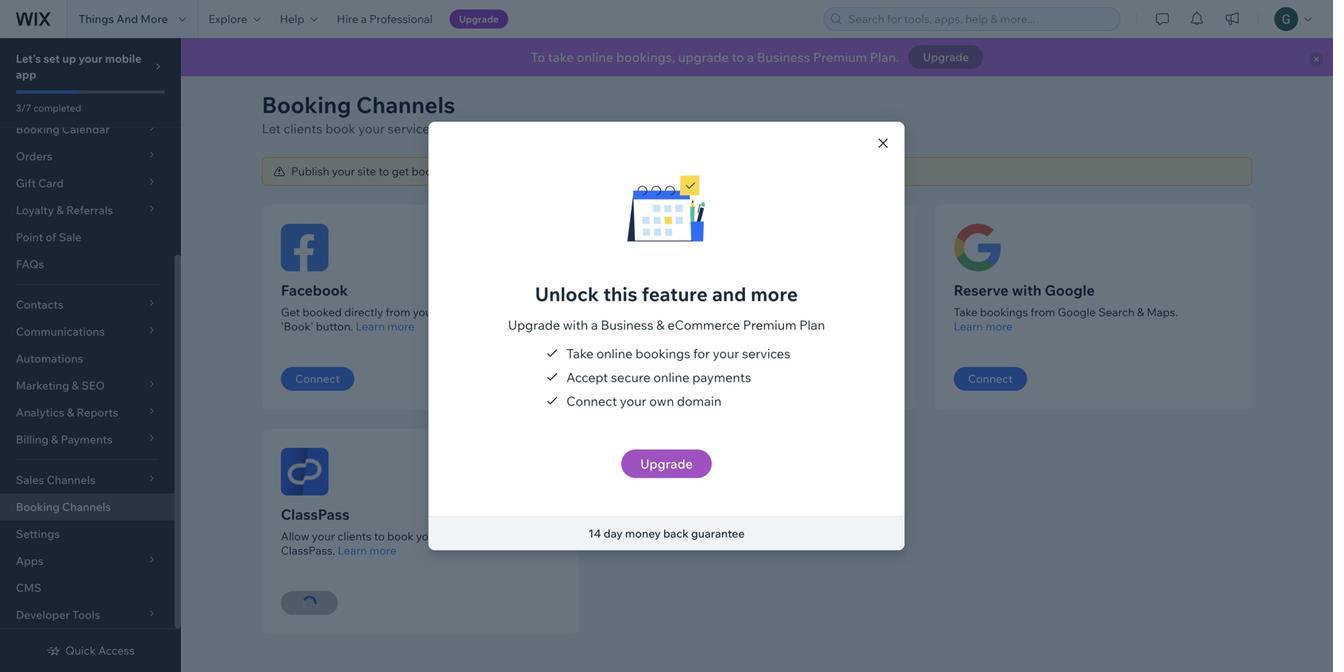 Task type: locate. For each thing, give the bounding box(es) containing it.
0 horizontal spatial button.
[[316, 319, 353, 333]]

0 horizontal spatial connect button
[[281, 367, 354, 391]]

upgrade button right professional
[[449, 10, 508, 29]]

1 vertical spatial channels
[[62, 500, 111, 514]]

'book'
[[281, 319, 313, 333], [617, 319, 650, 333]]

booked for instagram
[[639, 305, 678, 319]]

plan.
[[870, 49, 899, 65]]

facebook
[[281, 281, 348, 299]]

get inside get booked directly from your business page with a 'book' button.
[[281, 305, 300, 319]]

button. down the 'feature'
[[652, 319, 690, 333]]

booking for booking channels
[[16, 500, 60, 514]]

take up the accept
[[566, 346, 594, 361]]

to
[[732, 49, 744, 65], [379, 164, 389, 178], [374, 529, 385, 543]]

google
[[1045, 281, 1095, 299], [1058, 305, 1096, 319]]

1 horizontal spatial booked
[[412, 164, 451, 178]]

0 vertical spatial upgrade button
[[449, 10, 508, 29]]

1 horizontal spatial business
[[775, 305, 821, 319]]

booked
[[412, 164, 451, 178], [303, 305, 342, 319], [639, 305, 678, 319]]

more for instagram
[[724, 319, 751, 333]]

upgrade button
[[449, 10, 508, 29], [909, 45, 983, 69], [621, 450, 712, 478]]

0 vertical spatial booking
[[262, 91, 351, 119]]

1 'book' from the left
[[281, 319, 313, 333]]

across
[[577, 121, 615, 136]]

0 horizontal spatial channels
[[62, 500, 111, 514]]

booked down the instagram
[[639, 305, 678, 319]]

1 get from the left
[[281, 305, 300, 319]]

upgrade right professional
[[459, 13, 499, 25]]

upgrade with a business & ecommerce premium plan
[[508, 317, 825, 333]]

with right profile
[[859, 305, 881, 319]]

classpass
[[281, 505, 350, 523]]

directly
[[344, 305, 383, 319], [681, 305, 720, 319]]

1 horizontal spatial business
[[757, 49, 810, 65]]

channels up settings link
[[62, 500, 111, 514]]

0 horizontal spatial booked
[[303, 305, 342, 319]]

1 button. from the left
[[316, 319, 353, 333]]

directly for facebook
[[344, 305, 383, 319]]

bookings down upgrade with a business & ecommerce premium plan
[[635, 346, 690, 361]]

business for instagram
[[775, 305, 821, 319]]

'book' down facebook
[[281, 319, 313, 333]]

channels for booking channels let clients book your services from multiple channels across the web.
[[356, 91, 455, 119]]

1 connect button from the left
[[281, 367, 354, 391]]

booking right via
[[505, 164, 548, 178]]

hire
[[337, 12, 358, 26]]

connect
[[295, 372, 340, 386], [632, 372, 676, 386], [968, 372, 1013, 386], [566, 393, 617, 409]]

& down unlock this feature and more
[[656, 317, 665, 333]]

clients
[[284, 121, 323, 136], [338, 529, 372, 543]]

2 horizontal spatial services
[[742, 346, 790, 361]]

this
[[603, 282, 637, 306]]

booked down facebook
[[303, 305, 342, 319]]

1 vertical spatial services
[[742, 346, 790, 361]]

of
[[46, 230, 56, 244]]

online inside alert
[[577, 49, 613, 65]]

channels inside booking channels let clients book your services from multiple channels across the web.
[[356, 91, 455, 119]]

0 horizontal spatial bookings
[[635, 346, 690, 361]]

connect inside "take online bookings for your services accept secure online payments connect your own domain"
[[566, 393, 617, 409]]

1 vertical spatial booking
[[505, 164, 548, 178]]

3/7 completed
[[16, 102, 81, 114]]

booked inside get booked directly from your business page with a 'book' button.
[[303, 305, 342, 319]]

online
[[577, 49, 613, 65], [453, 164, 485, 178], [596, 346, 633, 361], [653, 369, 690, 385]]

day
[[604, 527, 623, 540]]

take
[[954, 305, 978, 319], [566, 346, 594, 361]]

business
[[757, 49, 810, 65], [601, 317, 654, 333]]

0 horizontal spatial 'book'
[[281, 319, 313, 333]]

business left profile
[[775, 305, 821, 319]]

& left 'maps.'
[[1137, 305, 1144, 319]]

1 horizontal spatial bookings
[[980, 305, 1028, 319]]

more inside reserve with google take bookings from google search & maps. learn more
[[986, 319, 1013, 333]]

booking inside booking channels let clients book your services from multiple channels across the web.
[[262, 91, 351, 119]]

get down the instagram
[[617, 305, 636, 319]]

learn more for instagram
[[692, 319, 751, 333]]

connect for instagram
[[632, 372, 676, 386]]

book inside allow your clients to book your services through classpass.
[[387, 529, 414, 543]]

premium
[[813, 49, 867, 65], [743, 317, 797, 333]]

business inside alert
[[757, 49, 810, 65]]

0 horizontal spatial upgrade button
[[449, 10, 508, 29]]

things
[[79, 12, 114, 26]]

0 horizontal spatial directly
[[344, 305, 383, 319]]

connect button
[[281, 367, 354, 391], [617, 367, 691, 391], [954, 367, 1027, 391]]

services inside allow your clients to book your services through classpass.
[[442, 529, 484, 543]]

services up "get"
[[388, 121, 436, 136]]

0 horizontal spatial booking
[[16, 500, 60, 514]]

button.
[[316, 319, 353, 333], [652, 319, 690, 333]]

learn more link for instagram
[[692, 319, 751, 334]]

1 horizontal spatial get
[[617, 305, 636, 319]]

button. down facebook
[[316, 319, 353, 333]]

1 vertical spatial premium
[[743, 317, 797, 333]]

2 horizontal spatial upgrade button
[[909, 45, 983, 69]]

1 business from the left
[[438, 305, 484, 319]]

0 vertical spatial clients
[[284, 121, 323, 136]]

1 horizontal spatial booking
[[262, 91, 351, 119]]

button. inside get booked directly from your business profile with a 'book' button.
[[652, 319, 690, 333]]

upgrade inside alert
[[923, 50, 969, 64]]

'book' down "this" at top left
[[617, 319, 650, 333]]

0 horizontal spatial clients
[[284, 121, 323, 136]]

2 vertical spatial to
[[374, 529, 385, 543]]

learn more for facebook
[[356, 319, 415, 333]]

0 horizontal spatial business
[[601, 317, 654, 333]]

a right profile
[[883, 305, 889, 319]]

feature
[[642, 282, 708, 306]]

1 horizontal spatial directly
[[681, 305, 720, 319]]

faqs
[[16, 257, 44, 271]]

1 vertical spatial bookings
[[635, 346, 690, 361]]

directly for instagram
[[681, 305, 720, 319]]

booked right "get"
[[412, 164, 451, 178]]

business inside get booked directly from your business page with a 'book' button.
[[438, 305, 484, 319]]

upgrade button down the search for tools, apps, help & more... field
[[909, 45, 983, 69]]

0 horizontal spatial book
[[325, 121, 355, 136]]

0 vertical spatial channels
[[356, 91, 455, 119]]

'book' inside get booked directly from your business page with a 'book' button.
[[281, 319, 313, 333]]

learn more link for reserve with google
[[954, 319, 1013, 334]]

from inside get booked directly from your business page with a 'book' button.
[[386, 305, 410, 319]]

book inside booking channels let clients book your services from multiple channels across the web.
[[325, 121, 355, 136]]

business left page
[[438, 305, 484, 319]]

1 horizontal spatial upgrade button
[[621, 450, 712, 478]]

get down facebook
[[281, 305, 300, 319]]

0 vertical spatial take
[[954, 305, 978, 319]]

bookings
[[980, 305, 1028, 319], [635, 346, 690, 361]]

more for classpass
[[369, 544, 397, 557]]

to inside allow your clients to book your services through classpass.
[[374, 529, 385, 543]]

0 horizontal spatial business
[[438, 305, 484, 319]]

services inside booking channels let clients book your services from multiple channels across the web.
[[388, 121, 436, 136]]

quick access button
[[46, 644, 135, 658]]

2 vertical spatial booking
[[16, 500, 60, 514]]

1 directly from the left
[[344, 305, 383, 319]]

with
[[1012, 281, 1042, 299], [515, 305, 537, 319], [859, 305, 881, 319], [563, 317, 588, 333]]

services left through
[[442, 529, 484, 543]]

accept
[[566, 369, 608, 385]]

0 vertical spatial bookings
[[980, 305, 1028, 319]]

1 vertical spatial book
[[387, 529, 414, 543]]

1 vertical spatial business
[[601, 317, 654, 333]]

upgrade
[[459, 13, 499, 25], [923, 50, 969, 64], [508, 317, 560, 333], [640, 456, 693, 472]]

1 vertical spatial to
[[379, 164, 389, 178]]

back
[[663, 527, 689, 540]]

0 vertical spatial to
[[732, 49, 744, 65]]

0 horizontal spatial services
[[388, 121, 436, 136]]

web.
[[641, 121, 668, 136]]

learn more for classpass
[[338, 544, 397, 557]]

booked inside get booked directly from your business profile with a 'book' button.
[[639, 305, 678, 319]]

get for facebook
[[281, 305, 300, 319]]

2 business from the left
[[775, 305, 821, 319]]

1 horizontal spatial premium
[[813, 49, 867, 65]]

2 button. from the left
[[652, 319, 690, 333]]

learn
[[356, 319, 385, 333], [692, 319, 721, 333], [954, 319, 983, 333], [338, 544, 367, 557]]

learn for instagram
[[692, 319, 721, 333]]

2 connect button from the left
[[617, 367, 691, 391]]

services down get booked directly from your business profile with a 'book' button.
[[742, 346, 790, 361]]

upgrade down own
[[640, 456, 693, 472]]

1 horizontal spatial button.
[[652, 319, 690, 333]]

2 directly from the left
[[681, 305, 720, 319]]

from inside get booked directly from your business profile with a 'book' button.
[[722, 305, 747, 319]]

booking inside the sidebar element
[[16, 500, 60, 514]]

take inside "take online bookings for your services accept secure online payments connect your own domain"
[[566, 346, 594, 361]]

0 horizontal spatial take
[[566, 346, 594, 361]]

services
[[388, 121, 436, 136], [742, 346, 790, 361], [442, 529, 484, 543]]

2 vertical spatial upgrade button
[[621, 450, 712, 478]]

bookings down reserve
[[980, 305, 1028, 319]]

take down reserve
[[954, 305, 978, 319]]

secure
[[611, 369, 651, 385]]

business
[[438, 305, 484, 319], [775, 305, 821, 319]]

3/7
[[16, 102, 31, 114]]

directly inside get booked directly from your business profile with a 'book' button.
[[681, 305, 720, 319]]

2 get from the left
[[617, 305, 636, 319]]

0 vertical spatial services
[[388, 121, 436, 136]]

learn more
[[356, 319, 415, 333], [692, 319, 751, 333], [338, 544, 397, 557]]

directly inside get booked directly from your business page with a 'book' button.
[[344, 305, 383, 319]]

connect button for facebook
[[281, 367, 354, 391]]

a right page
[[540, 305, 546, 319]]

upgrade for upgrade button within the alert
[[923, 50, 969, 64]]

a right the upgrade
[[747, 49, 754, 65]]

multiple
[[470, 121, 518, 136]]

unlock
[[535, 282, 599, 306]]

and
[[116, 12, 138, 26]]

bookings inside reserve with google take bookings from google search & maps. learn more
[[980, 305, 1028, 319]]

premium left plan
[[743, 317, 797, 333]]

2 horizontal spatial booked
[[639, 305, 678, 319]]

upgrade button down own
[[621, 450, 712, 478]]

button. inside get booked directly from your business page with a 'book' button.
[[316, 319, 353, 333]]

booking up let
[[262, 91, 351, 119]]

2 horizontal spatial connect button
[[954, 367, 1027, 391]]

get
[[392, 164, 409, 178]]

business inside get booked directly from your business profile with a 'book' button.
[[775, 305, 821, 319]]

2 horizontal spatial booking
[[505, 164, 548, 178]]

0 horizontal spatial &
[[656, 317, 665, 333]]

get for instagram
[[617, 305, 636, 319]]

0 horizontal spatial get
[[281, 305, 300, 319]]

with inside get booked directly from your business page with a 'book' button.
[[515, 305, 537, 319]]

2 vertical spatial services
[[442, 529, 484, 543]]

booking channels
[[16, 500, 111, 514]]

1 vertical spatial take
[[566, 346, 594, 361]]

services for channels
[[388, 121, 436, 136]]

get inside get booked directly from your business profile with a 'book' button.
[[617, 305, 636, 319]]

through
[[487, 529, 528, 543]]

1 horizontal spatial connect button
[[617, 367, 691, 391]]

take inside reserve with google take bookings from google search & maps. learn more
[[954, 305, 978, 319]]

1 horizontal spatial channels
[[356, 91, 455, 119]]

14
[[588, 527, 601, 540]]

0 vertical spatial premium
[[813, 49, 867, 65]]

0 vertical spatial business
[[757, 49, 810, 65]]

'book' for instagram
[[617, 319, 650, 333]]

booking up settings
[[16, 500, 60, 514]]

1 horizontal spatial book
[[387, 529, 414, 543]]

bookings,
[[616, 49, 675, 65]]

premium left "plan."
[[813, 49, 867, 65]]

set
[[43, 52, 60, 65]]

upgrade for upgrade button to the bottom
[[640, 456, 693, 472]]

site
[[358, 164, 376, 178]]

'book' inside get booked directly from your business profile with a 'book' button.
[[617, 319, 650, 333]]

more
[[751, 282, 798, 306], [387, 319, 415, 333], [724, 319, 751, 333], [986, 319, 1013, 333], [369, 544, 397, 557]]

clients right let
[[284, 121, 323, 136]]

1 horizontal spatial &
[[1137, 305, 1144, 319]]

book
[[325, 121, 355, 136], [387, 529, 414, 543]]

with right reserve
[[1012, 281, 1042, 299]]

learn for facebook
[[356, 319, 385, 333]]

upgrade down unlock
[[508, 317, 560, 333]]

access
[[98, 644, 135, 657]]

1 horizontal spatial take
[[954, 305, 978, 319]]

online left via
[[453, 164, 485, 178]]

0 horizontal spatial premium
[[743, 317, 797, 333]]

1 horizontal spatial services
[[442, 529, 484, 543]]

1 horizontal spatial clients
[[338, 529, 372, 543]]

upgrade down the search for tools, apps, help & more... field
[[923, 50, 969, 64]]

settings link
[[0, 521, 175, 548]]

channels inside the sidebar element
[[62, 500, 111, 514]]

online right take on the left top of page
[[577, 49, 613, 65]]

with right page
[[515, 305, 537, 319]]

2 'book' from the left
[[617, 319, 650, 333]]

clients down classpass
[[338, 529, 372, 543]]

button. for facebook
[[316, 319, 353, 333]]

1 vertical spatial upgrade button
[[909, 45, 983, 69]]

1 vertical spatial clients
[[338, 529, 372, 543]]

1 horizontal spatial 'book'
[[617, 319, 650, 333]]

0 vertical spatial book
[[325, 121, 355, 136]]

booking
[[262, 91, 351, 119], [505, 164, 548, 178], [16, 500, 60, 514]]

channels up "get"
[[356, 91, 455, 119]]



Task type: describe. For each thing, give the bounding box(es) containing it.
booking channels link
[[0, 494, 175, 521]]

cms link
[[0, 575, 175, 602]]

publish your site to get booked online via booking channels.
[[291, 164, 601, 178]]

allow your clients to book your services through classpass.
[[281, 529, 528, 557]]

unlock this feature and more
[[535, 282, 798, 306]]

sidebar element
[[0, 0, 181, 672]]

get booked directly from your business profile with a 'book' button.
[[617, 305, 889, 333]]

to inside alert
[[732, 49, 744, 65]]

connect button for instagram
[[617, 367, 691, 391]]

online up own
[[653, 369, 690, 385]]

learn inside reserve with google take bookings from google search & maps. learn more
[[954, 319, 983, 333]]

business for facebook
[[438, 305, 484, 319]]

learn more link for classpass
[[338, 544, 397, 558]]

page
[[487, 305, 513, 319]]

more
[[141, 12, 168, 26]]

via
[[488, 164, 502, 178]]

publish
[[291, 164, 329, 178]]

services for your
[[442, 529, 484, 543]]

learn for classpass
[[338, 544, 367, 557]]

mobile
[[105, 52, 142, 65]]

to take online bookings, upgrade to a business premium plan.
[[531, 49, 899, 65]]

a inside get booked directly from your business profile with a 'book' button.
[[883, 305, 889, 319]]

learn more link for facebook
[[356, 319, 415, 334]]

14 day money back guarantee
[[588, 527, 745, 540]]

3 connect button from the left
[[954, 367, 1027, 391]]

quick access
[[65, 644, 135, 657]]

bookings inside "take online bookings for your services accept secure online payments connect your own domain"
[[635, 346, 690, 361]]

& inside reserve with google take bookings from google search & maps. learn more
[[1137, 305, 1144, 319]]

booking channels let clients book your services from multiple channels across the web.
[[262, 91, 668, 136]]

point of sale link
[[0, 224, 175, 251]]

help button
[[270, 0, 327, 38]]

for
[[693, 346, 710, 361]]

app
[[16, 67, 36, 81]]

from inside booking channels let clients book your services from multiple channels across the web.
[[439, 121, 467, 136]]

point of sale
[[16, 230, 82, 244]]

cms
[[16, 581, 41, 595]]

search
[[1098, 305, 1135, 319]]

your inside let's set up your mobile app
[[79, 52, 103, 65]]

domain
[[677, 393, 722, 409]]

clients inside booking channels let clients book your services from multiple channels across the web.
[[284, 121, 323, 136]]

booked for facebook
[[303, 305, 342, 319]]

get booked directly from your business page with a 'book' button.
[[281, 305, 546, 333]]

sale
[[59, 230, 82, 244]]

to for publish your site to get booked online via booking channels.
[[379, 164, 389, 178]]

upgrade button inside alert
[[909, 45, 983, 69]]

channels
[[521, 121, 574, 136]]

settings
[[16, 527, 60, 541]]

plan
[[799, 317, 825, 333]]

maps.
[[1147, 305, 1178, 319]]

'book' for facebook
[[281, 319, 313, 333]]

quick
[[65, 644, 96, 657]]

let's
[[16, 52, 41, 65]]

reserve
[[954, 281, 1009, 299]]

clients inside allow your clients to book your services through classpass.
[[338, 529, 372, 543]]

a inside alert
[[747, 49, 754, 65]]

ecommerce
[[667, 317, 740, 333]]

automations link
[[0, 345, 175, 372]]

completed
[[33, 102, 81, 114]]

from inside reserve with google take bookings from google search & maps. learn more
[[1031, 305, 1055, 319]]

things and more
[[79, 12, 168, 26]]

booking for booking channels let clients book your services from multiple channels across the web.
[[262, 91, 351, 119]]

1 vertical spatial google
[[1058, 305, 1096, 319]]

channels for booking channels
[[62, 500, 111, 514]]

connect for facebook
[[295, 372, 340, 386]]

up
[[62, 52, 76, 65]]

money
[[625, 527, 661, 540]]

button. for instagram
[[652, 319, 690, 333]]

a right hire
[[361, 12, 367, 26]]

book for channels
[[325, 121, 355, 136]]

with inside reserve with google take bookings from google search & maps. learn more
[[1012, 281, 1042, 299]]

point
[[16, 230, 43, 244]]

your inside get booked directly from your business profile with a 'book' button.
[[749, 305, 772, 319]]

services inside "take online bookings for your services accept secure online payments connect your own domain"
[[742, 346, 790, 361]]

professional
[[369, 12, 433, 26]]

the
[[618, 121, 638, 136]]

your inside get booked directly from your business page with a 'book' button.
[[413, 305, 436, 319]]

upgrade for left upgrade button
[[459, 13, 499, 25]]

online up secure
[[596, 346, 633, 361]]

guarantee
[[691, 527, 745, 540]]

allow
[[281, 529, 309, 543]]

more for facebook
[[387, 319, 415, 333]]

let's set up your mobile app
[[16, 52, 142, 81]]

classpass.
[[281, 544, 335, 557]]

own
[[649, 393, 674, 409]]

profile
[[823, 305, 856, 319]]

reserve with google take bookings from google search & maps. learn more
[[954, 281, 1178, 333]]

your inside booking channels let clients book your services from multiple channels across the web.
[[358, 121, 385, 136]]

with inside get booked directly from your business profile with a 'book' button.
[[859, 305, 881, 319]]

let
[[262, 121, 281, 136]]

faqs link
[[0, 251, 175, 278]]

a down unlock
[[591, 317, 598, 333]]

to for allow your clients to book your services through classpass.
[[374, 529, 385, 543]]

with down unlock
[[563, 317, 588, 333]]

channels.
[[550, 164, 601, 178]]

payments
[[692, 369, 751, 385]]

hire a professional link
[[327, 0, 442, 38]]

explore
[[208, 12, 247, 26]]

help
[[280, 12, 304, 26]]

take online bookings for your services accept secure online payments connect your own domain
[[566, 346, 790, 409]]

Search for tools, apps, help & more... field
[[844, 8, 1115, 30]]

a inside get booked directly from your business page with a 'book' button.
[[540, 305, 546, 319]]

connect for reserve with google
[[968, 372, 1013, 386]]

hire a professional
[[337, 12, 433, 26]]

premium inside alert
[[813, 49, 867, 65]]

upgrade
[[678, 49, 729, 65]]

0 vertical spatial google
[[1045, 281, 1095, 299]]

and
[[712, 282, 746, 306]]

to take online bookings, upgrade to a business premium plan. alert
[[181, 38, 1333, 76]]

to
[[531, 49, 545, 65]]

automations
[[16, 352, 83, 365]]

book for your
[[387, 529, 414, 543]]

take
[[548, 49, 574, 65]]

instagram
[[617, 281, 687, 299]]



Task type: vqa. For each thing, say whether or not it's contained in the screenshot.
Setup
no



